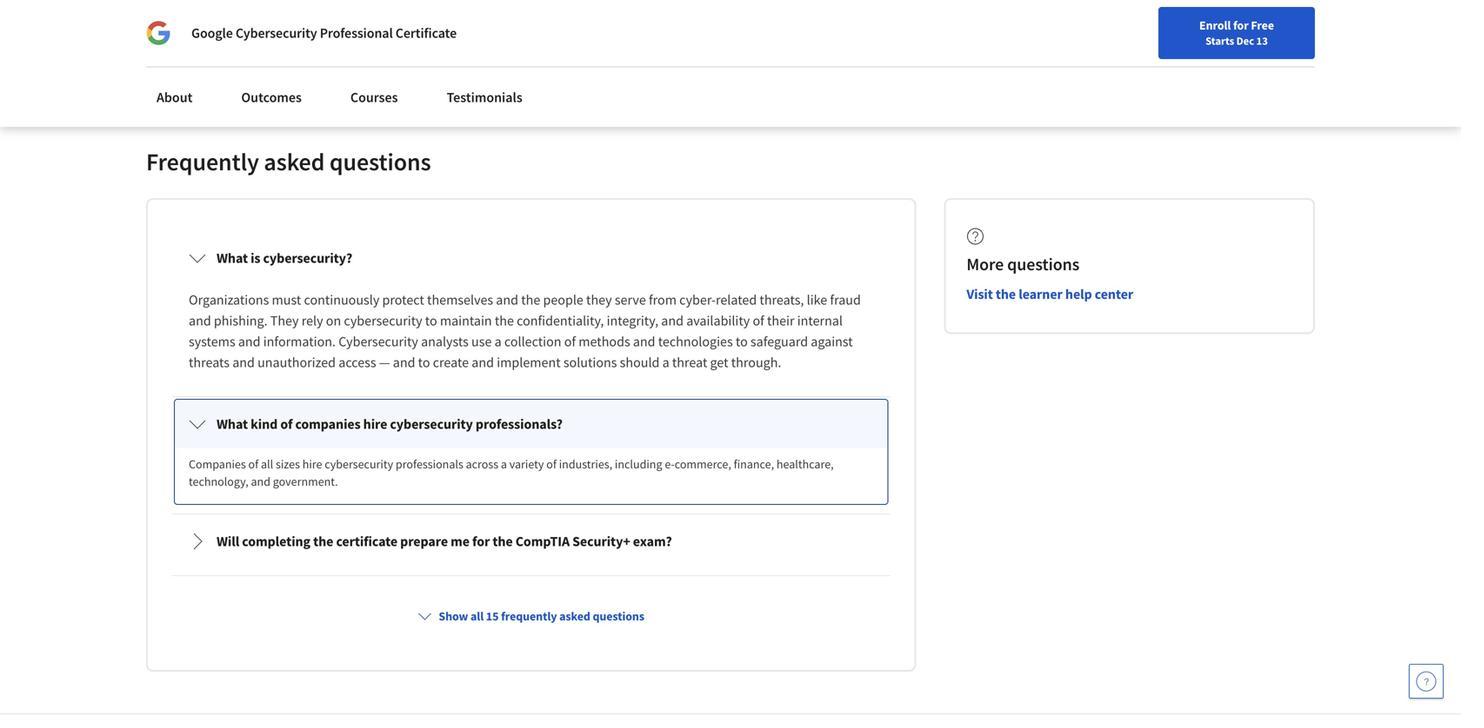 Task type: describe. For each thing, give the bounding box(es) containing it.
show all 15 frequently asked questions
[[439, 609, 644, 625]]

threat
[[672, 354, 707, 372]]

courses
[[350, 89, 398, 106]]

across
[[466, 457, 498, 472]]

about link
[[146, 78, 203, 117]]

0 vertical spatial a
[[495, 333, 502, 351]]

companies
[[189, 457, 246, 472]]

collection
[[504, 333, 561, 351]]

frequently asked questions
[[146, 147, 431, 177]]

organizations
[[189, 292, 269, 309]]

rely
[[302, 312, 323, 330]]

create
[[433, 354, 469, 372]]

of down confidentiality, in the left of the page
[[564, 333, 576, 351]]

get
[[710, 354, 729, 372]]

completing
[[242, 533, 311, 551]]

help
[[1065, 286, 1092, 303]]

courses link
[[340, 78, 408, 117]]

and right threats
[[232, 354, 255, 372]]

will completing the certificate prepare me for the comptia security+ exam?
[[217, 533, 672, 551]]

—
[[379, 354, 390, 372]]

internal
[[797, 312, 843, 330]]

their
[[767, 312, 795, 330]]

1 vertical spatial questions
[[1007, 254, 1080, 275]]

continuously
[[304, 292, 379, 309]]

center
[[1095, 286, 1133, 303]]

will
[[217, 533, 239, 551]]

what is cybersecurity? button
[[175, 234, 887, 283]]

and down phishing. at the top
[[238, 333, 261, 351]]

certificate
[[336, 533, 398, 551]]

e-
[[665, 457, 675, 472]]

technologies
[[658, 333, 733, 351]]

and right themselves
[[496, 292, 518, 309]]

frequently
[[146, 147, 259, 177]]

commerce,
[[675, 457, 731, 472]]

cybersecurity?
[[263, 250, 352, 267]]

will completing the certificate prepare me for the comptia security+ exam? button
[[175, 518, 887, 566]]

sizes
[[276, 457, 300, 472]]

access
[[339, 354, 376, 372]]

questions inside dropdown button
[[593, 609, 644, 625]]

information.
[[263, 333, 336, 351]]

dec
[[1237, 34, 1254, 48]]

is
[[251, 250, 260, 267]]

visit the learner help center
[[967, 286, 1133, 303]]

security+
[[572, 533, 630, 551]]

like
[[807, 292, 827, 309]]

1
[[1242, 14, 1247, 27]]

themselves
[[427, 292, 493, 309]]

outcomes link
[[231, 78, 312, 117]]

outcomes
[[241, 89, 302, 106]]

prepare
[[400, 533, 448, 551]]

visit
[[967, 286, 993, 303]]

show
[[439, 609, 468, 625]]

the left comptia
[[493, 533, 513, 551]]

healthcare,
[[777, 457, 834, 472]]

15
[[486, 609, 499, 625]]

what for what kind of companies hire cybersecurity professionals?
[[217, 416, 248, 433]]

collapsed list
[[169, 228, 894, 717]]

comptia
[[516, 533, 570, 551]]

through.
[[731, 354, 781, 372]]

enroll
[[1199, 17, 1231, 33]]

visit the learner help center link
[[967, 286, 1133, 303]]

technology,
[[189, 474, 248, 490]]

1 button
[[1212, 11, 1261, 53]]

the left certificate
[[313, 533, 333, 551]]

cybersecurity for professionals?
[[390, 416, 473, 433]]

methods
[[579, 333, 630, 351]]

frequently
[[501, 609, 557, 625]]

the left people
[[521, 292, 540, 309]]

analysts
[[421, 333, 469, 351]]

all inside dropdown button
[[471, 609, 484, 625]]

and up systems on the left of page
[[189, 312, 211, 330]]

related
[[716, 292, 757, 309]]

asked inside dropdown button
[[559, 609, 590, 625]]

professionals
[[396, 457, 463, 472]]

variety
[[509, 457, 544, 472]]

what is cybersecurity?
[[217, 250, 352, 267]]

cybersecurity for professionals
[[325, 457, 393, 472]]

including
[[615, 457, 662, 472]]

2 vertical spatial to
[[418, 354, 430, 372]]

threats
[[189, 354, 230, 372]]

the right "visit"
[[996, 286, 1016, 303]]

and up should
[[633, 333, 655, 351]]

certificate
[[396, 24, 457, 42]]



Task type: locate. For each thing, give the bounding box(es) containing it.
cybersecurity up —
[[339, 333, 418, 351]]

hire for companies
[[363, 416, 387, 433]]

2 vertical spatial questions
[[593, 609, 644, 625]]

of inside dropdown button
[[280, 416, 293, 433]]

of right variety
[[546, 457, 557, 472]]

0 vertical spatial cybersecurity
[[344, 312, 422, 330]]

free
[[1251, 17, 1274, 33]]

0 vertical spatial asked
[[264, 147, 325, 177]]

all left sizes
[[261, 457, 273, 472]]

1 what from the top
[[217, 250, 248, 267]]

from
[[649, 292, 677, 309]]

1 vertical spatial for
[[472, 533, 490, 551]]

google
[[191, 24, 233, 42]]

cybersecurity inside organizations must continuously protect themselves and the people they serve from cyber-related threats, like fraud and phishing. they rely on cybersecurity to maintain the confidentiality, integrity, and availability of their internal systems and information. cybersecurity analysts use a collection of methods and technologies to safeguard against threats and unauthorized access — and to create and implement solutions should a threat get through.
[[344, 312, 422, 330]]

finance,
[[734, 457, 774, 472]]

for right me
[[472, 533, 490, 551]]

serve
[[615, 292, 646, 309]]

0 vertical spatial for
[[1233, 17, 1249, 33]]

english button
[[1096, 0, 1201, 57]]

learner
[[1019, 286, 1063, 303]]

1 vertical spatial cybersecurity
[[339, 333, 418, 351]]

None search field
[[248, 11, 665, 46]]

for inside dropdown button
[[472, 533, 490, 551]]

on
[[326, 312, 341, 330]]

cybersecurity up professionals
[[390, 416, 473, 433]]

professionals?
[[476, 416, 563, 433]]

implement
[[497, 354, 561, 372]]

and right technology,
[[251, 474, 270, 490]]

professional
[[320, 24, 393, 42]]

cybersecurity down protect
[[344, 312, 422, 330]]

hire for sizes
[[302, 457, 322, 472]]

0 vertical spatial hire
[[363, 416, 387, 433]]

cybersecurity inside companies of all sizes hire cybersecurity professionals across a variety of industries, including e-commerce, finance, healthcare, technology, and government.
[[325, 457, 393, 472]]

a left threat
[[662, 354, 669, 372]]

all inside companies of all sizes hire cybersecurity professionals across a variety of industries, including e-commerce, finance, healthcare, technology, and government.
[[261, 457, 273, 472]]

0 vertical spatial what
[[217, 250, 248, 267]]

1 horizontal spatial for
[[1233, 17, 1249, 33]]

what kind of companies hire cybersecurity professionals?
[[217, 416, 563, 433]]

a inside companies of all sizes hire cybersecurity professionals across a variety of industries, including e-commerce, finance, healthcare, technology, and government.
[[501, 457, 507, 472]]

cybersecurity down 'what kind of companies hire cybersecurity professionals?'
[[325, 457, 393, 472]]

confidentiality,
[[517, 312, 604, 330]]

13
[[1256, 34, 1268, 48]]

must
[[272, 292, 301, 309]]

asked right frequently
[[559, 609, 590, 625]]

to
[[425, 312, 437, 330], [736, 333, 748, 351], [418, 354, 430, 372]]

0 vertical spatial questions
[[330, 147, 431, 177]]

companies
[[295, 416, 361, 433]]

solutions
[[563, 354, 617, 372]]

a right across
[[501, 457, 507, 472]]

me
[[451, 533, 470, 551]]

2 horizontal spatial questions
[[1007, 254, 1080, 275]]

cybersecurity inside what kind of companies hire cybersecurity professionals? dropdown button
[[390, 416, 473, 433]]

cybersecurity right google
[[236, 24, 317, 42]]

hire inside what kind of companies hire cybersecurity professionals? dropdown button
[[363, 416, 387, 433]]

all left the 15
[[471, 609, 484, 625]]

questions
[[330, 147, 431, 177], [1007, 254, 1080, 275], [593, 609, 644, 625]]

about
[[157, 89, 193, 106]]

for
[[1233, 17, 1249, 33], [472, 533, 490, 551]]

1 vertical spatial to
[[736, 333, 748, 351]]

questions down courses link
[[330, 147, 431, 177]]

1 vertical spatial all
[[471, 609, 484, 625]]

google image
[[146, 21, 170, 45]]

fraud
[[830, 292, 861, 309]]

2 vertical spatial cybersecurity
[[325, 457, 393, 472]]

and
[[496, 292, 518, 309], [189, 312, 211, 330], [661, 312, 684, 330], [238, 333, 261, 351], [633, 333, 655, 351], [232, 354, 255, 372], [393, 354, 415, 372], [472, 354, 494, 372], [251, 474, 270, 490]]

companies of all sizes hire cybersecurity professionals across a variety of industries, including e-commerce, finance, healthcare, technology, and government.
[[189, 457, 836, 490]]

1 vertical spatial what
[[217, 416, 248, 433]]

more
[[967, 254, 1004, 275]]

to up 'analysts'
[[425, 312, 437, 330]]

cybersecurity inside organizations must continuously protect themselves and the people they serve from cyber-related threats, like fraud and phishing. they rely on cybersecurity to maintain the confidentiality, integrity, and availability of their internal systems and information. cybersecurity analysts use a collection of methods and technologies to safeguard against threats and unauthorized access — and to create and implement solutions should a threat get through.
[[339, 333, 418, 351]]

0 vertical spatial cybersecurity
[[236, 24, 317, 42]]

a
[[495, 333, 502, 351], [662, 354, 669, 372], [501, 457, 507, 472]]

asked down outcomes
[[264, 147, 325, 177]]

show notifications image
[[1226, 22, 1247, 43]]

hire inside companies of all sizes hire cybersecurity professionals across a variety of industries, including e-commerce, finance, healthcare, technology, and government.
[[302, 457, 322, 472]]

hire
[[363, 416, 387, 433], [302, 457, 322, 472]]

0 horizontal spatial hire
[[302, 457, 322, 472]]

1 vertical spatial hire
[[302, 457, 322, 472]]

0 horizontal spatial cybersecurity
[[236, 24, 317, 42]]

more questions
[[967, 254, 1080, 275]]

testimonials link
[[436, 78, 533, 117]]

and inside companies of all sizes hire cybersecurity professionals across a variety of industries, including e-commerce, finance, healthcare, technology, and government.
[[251, 474, 270, 490]]

english
[[1128, 20, 1170, 37]]

unauthorized
[[258, 354, 336, 372]]

of right the kind
[[280, 416, 293, 433]]

0 horizontal spatial for
[[472, 533, 490, 551]]

use
[[471, 333, 492, 351]]

show all 15 frequently asked questions button
[[411, 601, 651, 633]]

2 vertical spatial a
[[501, 457, 507, 472]]

1 vertical spatial a
[[662, 354, 669, 372]]

kind
[[251, 416, 278, 433]]

the
[[996, 286, 1016, 303], [521, 292, 540, 309], [495, 312, 514, 330], [313, 533, 333, 551], [493, 533, 513, 551]]

industries,
[[559, 457, 612, 472]]

safeguard
[[751, 333, 808, 351]]

and down use
[[472, 354, 494, 372]]

google cybersecurity professional certificate
[[191, 24, 457, 42]]

they
[[270, 312, 299, 330]]

1 vertical spatial cybersecurity
[[390, 416, 473, 433]]

exam?
[[633, 533, 672, 551]]

should
[[620, 354, 660, 372]]

1 horizontal spatial all
[[471, 609, 484, 625]]

0 vertical spatial all
[[261, 457, 273, 472]]

for up 'dec'
[[1233, 17, 1249, 33]]

2 what from the top
[[217, 416, 248, 433]]

0 vertical spatial to
[[425, 312, 437, 330]]

what
[[217, 250, 248, 267], [217, 416, 248, 433]]

protect
[[382, 292, 424, 309]]

government.
[[273, 474, 338, 490]]

against
[[811, 333, 853, 351]]

asked
[[264, 147, 325, 177], [559, 609, 590, 625]]

testimonials
[[447, 89, 523, 106]]

to left create
[[418, 354, 430, 372]]

hire up government. at the left bottom of the page
[[302, 457, 322, 472]]

starts
[[1206, 34, 1234, 48]]

cybersecurity
[[236, 24, 317, 42], [339, 333, 418, 351]]

maintain
[[440, 312, 492, 330]]

what left the kind
[[217, 416, 248, 433]]

hire right the companies
[[363, 416, 387, 433]]

what for what is cybersecurity?
[[217, 250, 248, 267]]

questions up learner
[[1007, 254, 1080, 275]]

of left sizes
[[248, 457, 259, 472]]

of
[[753, 312, 764, 330], [564, 333, 576, 351], [280, 416, 293, 433], [248, 457, 259, 472], [546, 457, 557, 472]]

1 vertical spatial asked
[[559, 609, 590, 625]]

phishing.
[[214, 312, 268, 330]]

1 horizontal spatial cybersecurity
[[339, 333, 418, 351]]

1 horizontal spatial asked
[[559, 609, 590, 625]]

availability
[[686, 312, 750, 330]]

integrity,
[[607, 312, 659, 330]]

the up collection in the left of the page
[[495, 312, 514, 330]]

what kind of companies hire cybersecurity professionals? button
[[175, 400, 887, 449]]

help center image
[[1416, 671, 1437, 692]]

0 horizontal spatial all
[[261, 457, 273, 472]]

cyber-
[[679, 292, 716, 309]]

0 horizontal spatial asked
[[264, 147, 325, 177]]

questions down security+
[[593, 609, 644, 625]]

1 horizontal spatial questions
[[593, 609, 644, 625]]

for inside enroll for free starts dec 13
[[1233, 17, 1249, 33]]

to up 'through.' on the right of the page
[[736, 333, 748, 351]]

what left "is"
[[217, 250, 248, 267]]

systems
[[189, 333, 235, 351]]

and down "from"
[[661, 312, 684, 330]]

0 horizontal spatial questions
[[330, 147, 431, 177]]

organizations must continuously protect themselves and the people they serve from cyber-related threats, like fraud and phishing. they rely on cybersecurity to maintain the confidentiality, integrity, and availability of their internal systems and information. cybersecurity analysts use a collection of methods and technologies to safeguard against threats and unauthorized access — and to create and implement solutions should a threat get through.
[[189, 292, 864, 372]]

threats,
[[760, 292, 804, 309]]

1 horizontal spatial hire
[[363, 416, 387, 433]]

and right —
[[393, 354, 415, 372]]

enroll for free starts dec 13
[[1199, 17, 1274, 48]]

a right use
[[495, 333, 502, 351]]

of left their
[[753, 312, 764, 330]]

they
[[586, 292, 612, 309]]



Task type: vqa. For each thing, say whether or not it's contained in the screenshot.
bottommost with
no



